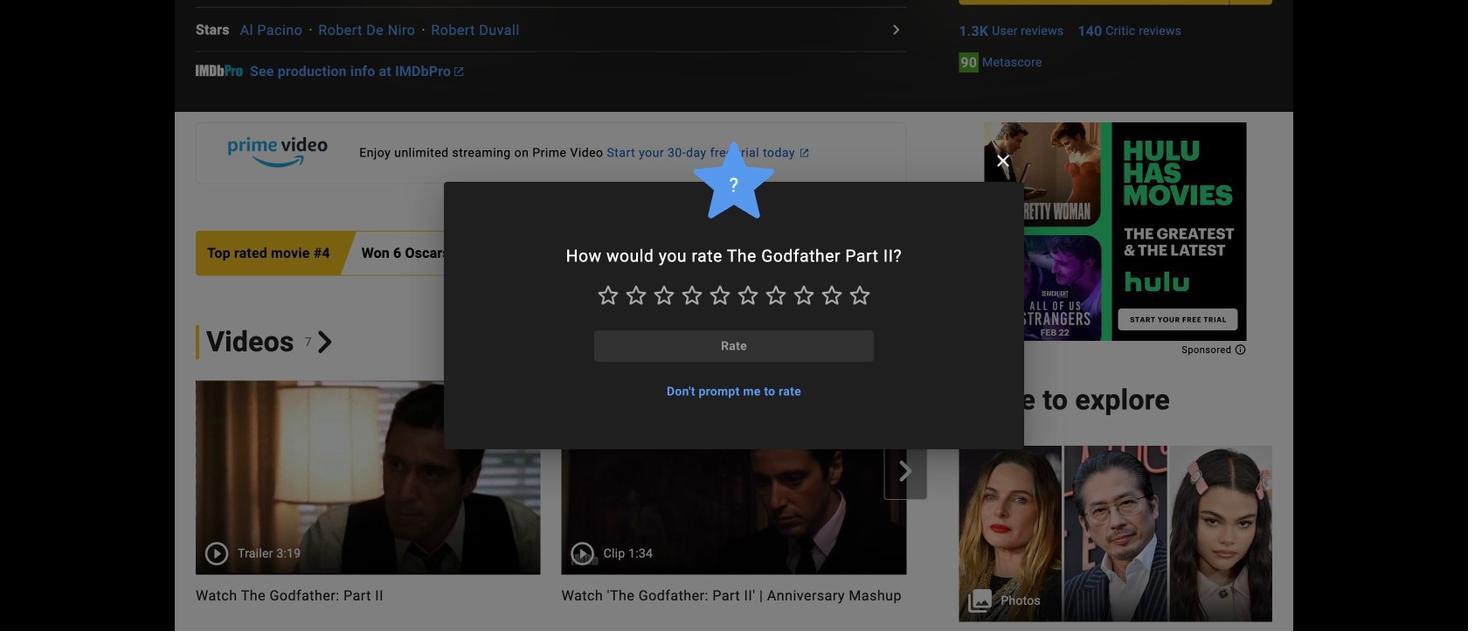Task type: describe. For each thing, give the bounding box(es) containing it.
0 horizontal spatial group
[[175, 380, 928, 627]]

1 horizontal spatial group
[[959, 446, 1273, 631]]

rate 9 image
[[818, 281, 846, 309]]

rate 8 image
[[790, 281, 818, 309]]

rate 6 image
[[734, 281, 762, 309]]

chevron right inline image
[[895, 460, 916, 481]]

rate 4 image
[[678, 281, 706, 309]]

rate 5 image
[[706, 281, 734, 309]]

rate 2 image
[[622, 281, 650, 309]]



Task type: locate. For each thing, give the bounding box(es) containing it.
group
[[175, 380, 928, 627], [959, 446, 1273, 631]]

rate 1 image
[[594, 281, 622, 309]]

close prompt image
[[993, 151, 1014, 172]]

rate 7 image
[[762, 281, 790, 309]]

dialog
[[0, 0, 1468, 631]]

rate 3 image
[[650, 281, 678, 309]]

rate 10 image
[[846, 281, 874, 309]]



Task type: vqa. For each thing, say whether or not it's contained in the screenshot.
Back to top
no



